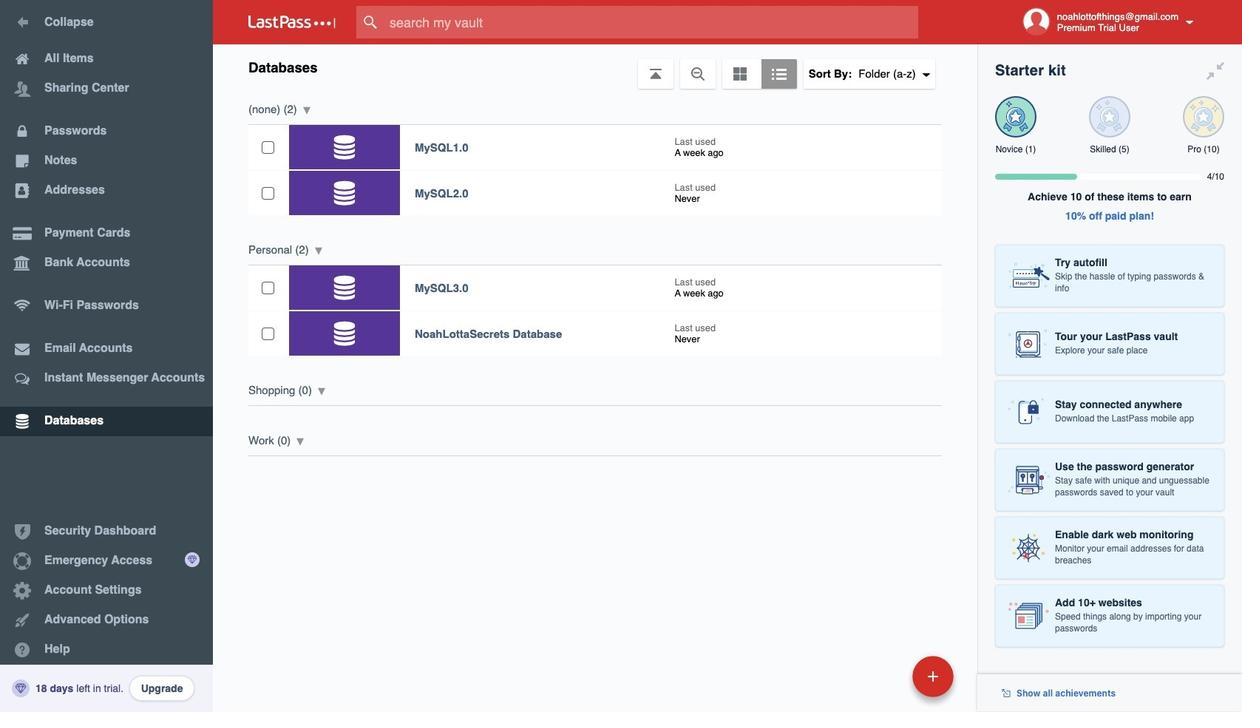 Task type: describe. For each thing, give the bounding box(es) containing it.
Search search field
[[357, 6, 948, 38]]

lastpass image
[[249, 16, 336, 29]]



Task type: vqa. For each thing, say whether or not it's contained in the screenshot.
Main Navigation navigation
yes



Task type: locate. For each thing, give the bounding box(es) containing it.
new item navigation
[[811, 652, 963, 712]]

new item element
[[811, 656, 960, 698]]

search my vault text field
[[357, 6, 948, 38]]

vault options navigation
[[213, 44, 978, 89]]

main navigation navigation
[[0, 0, 213, 712]]



